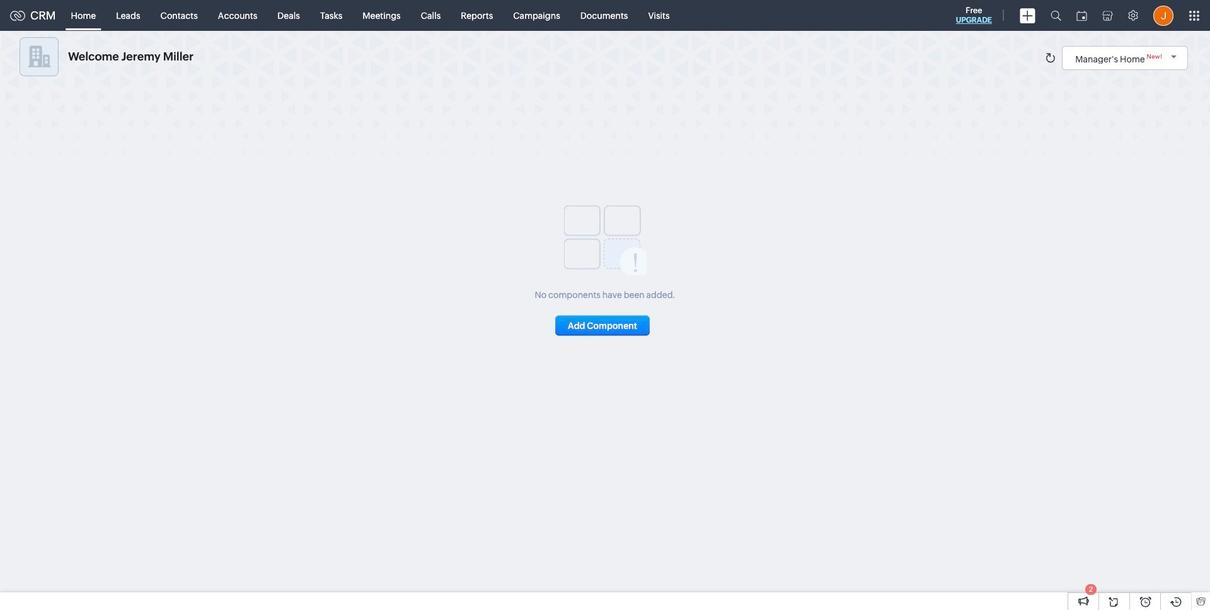 Task type: vqa. For each thing, say whether or not it's contained in the screenshot.
Control
no



Task type: locate. For each thing, give the bounding box(es) containing it.
profile image
[[1154, 5, 1174, 26]]

logo image
[[10, 10, 25, 20]]

profile element
[[1147, 0, 1182, 31]]

search image
[[1051, 10, 1062, 21]]

create menu image
[[1020, 8, 1036, 23]]



Task type: describe. For each thing, give the bounding box(es) containing it.
search element
[[1044, 0, 1070, 31]]

calendar image
[[1077, 10, 1088, 20]]

create menu element
[[1013, 0, 1044, 31]]



